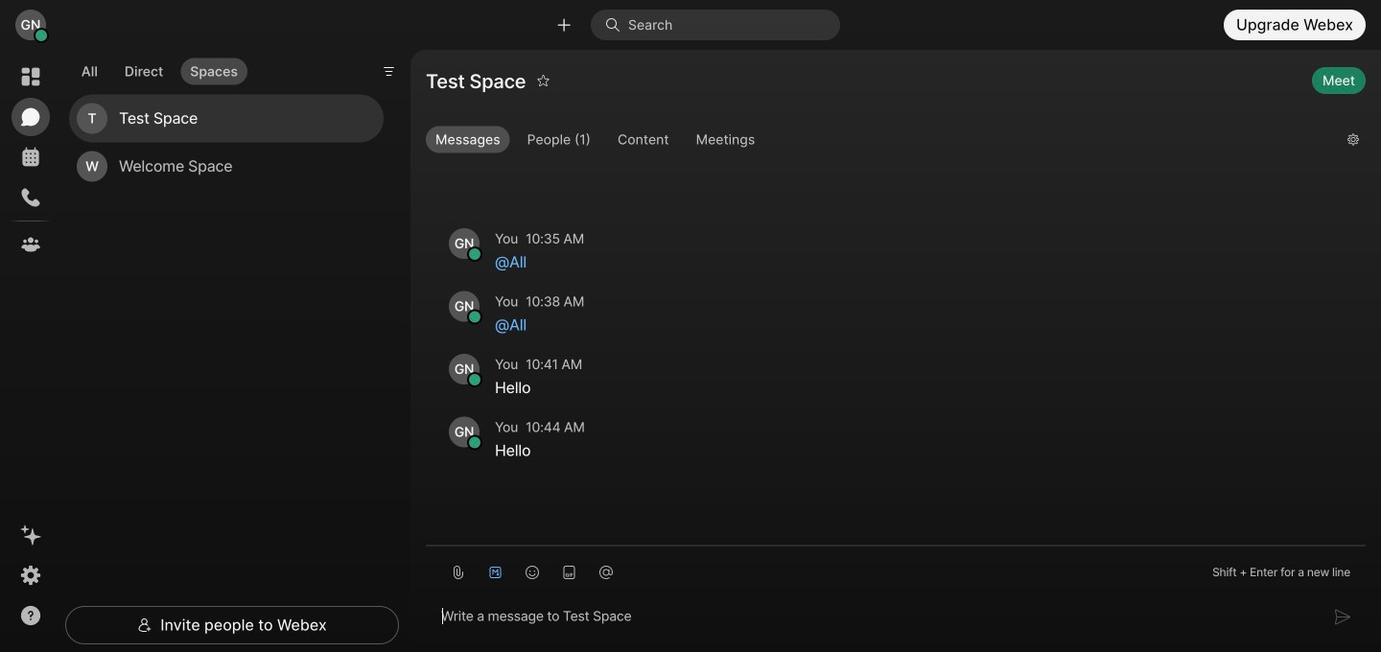 Task type: describe. For each thing, give the bounding box(es) containing it.
message composer toolbar element
[[426, 546, 1366, 591]]

welcome space list item
[[69, 143, 384, 190]]

messages list
[[426, 175, 1366, 495]]



Task type: locate. For each thing, give the bounding box(es) containing it.
test space list item
[[69, 95, 384, 143]]

tab list
[[67, 46, 252, 90]]

navigation
[[0, 50, 61, 652]]

group
[[426, 126, 1332, 157]]

webex tab list
[[12, 58, 50, 264]]



Task type: vqa. For each thing, say whether or not it's contained in the screenshot.
the "Edit message" IMAGE
no



